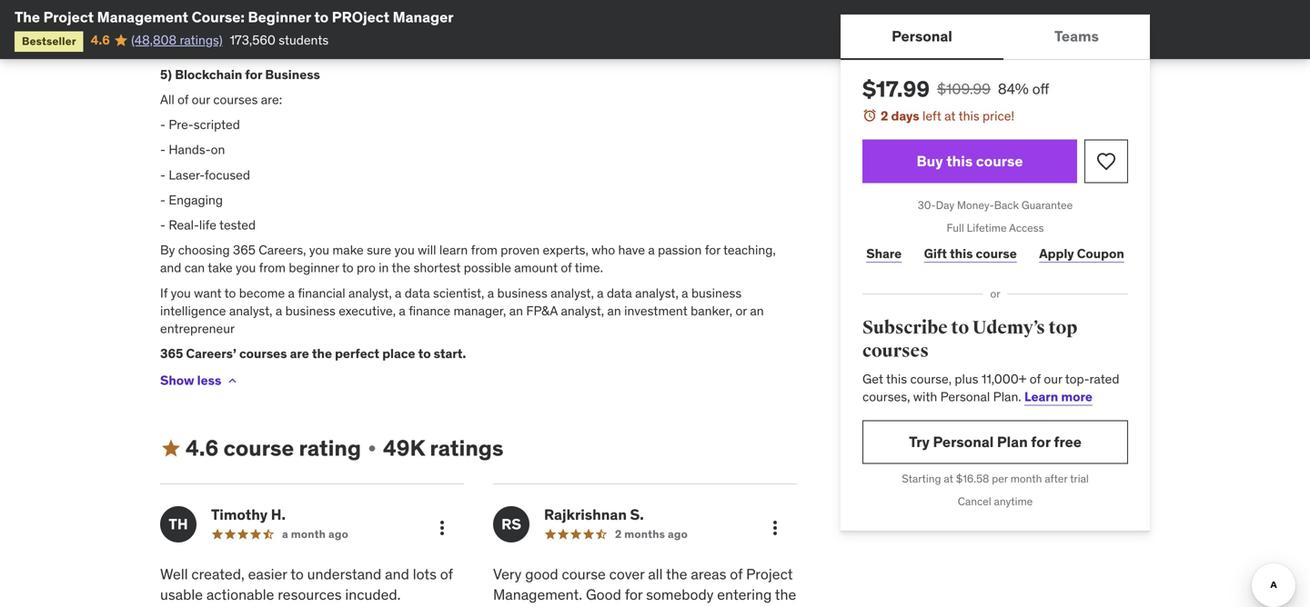 Task type: describe. For each thing, give the bounding box(es) containing it.
alarm image
[[862, 108, 877, 123]]

ago for understand
[[328, 528, 348, 542]]

focused
[[205, 167, 250, 183]]

show less
[[160, 373, 221, 389]]

teaching,
[[723, 242, 776, 258]]

the right entering
[[775, 586, 796, 604]]

th
[[169, 515, 188, 534]]

on
[[211, 142, 225, 158]]

4.6 for 4.6
[[91, 32, 110, 48]]

0 horizontal spatial month
[[291, 528, 326, 542]]

passion
[[658, 242, 702, 258]]

1 horizontal spatial business
[[497, 285, 547, 301]]

learn
[[439, 242, 468, 258]]

decision
[[673, 0, 722, 15]]

try
[[909, 433, 930, 452]]

are
[[290, 346, 309, 362]]

learn
[[1024, 389, 1058, 405]]

84%
[[998, 80, 1029, 98]]

0 horizontal spatial business
[[285, 303, 336, 319]]

rajkrishnan s.
[[544, 506, 644, 524]]

created,
[[191, 565, 245, 584]]

apply coupon
[[1039, 245, 1124, 262]]

teams button
[[1003, 15, 1150, 58]]

make
[[332, 242, 364, 258]]

4.6 for 4.6 course rating
[[186, 435, 219, 462]]

course,
[[910, 371, 952, 387]]

day
[[936, 198, 954, 213]]

a up investment
[[682, 285, 688, 301]]

to right want
[[224, 285, 236, 301]]

a up executive,
[[395, 285, 402, 301]]

all
[[648, 565, 663, 584]]

0 vertical spatial from
[[471, 242, 498, 258]]

rs
[[501, 515, 521, 534]]

buy this course button
[[862, 140, 1077, 183]]

will
[[418, 242, 436, 258]]

for right passion
[[705, 242, 720, 258]]

4) office productivity – microsoft excel, powerpoint, microsoft word, and microsoft outlook 5) blockchain for business all of our courses are: - pre-scripted - hands-on - laser-focused - engaging - real-life tested by choosing 365 careers, you make sure you will learn from proven experts, who have a passion for teaching, and can take you from beginner to pro in the shortest possible amount of time. if you want to become a financial analyst, a data scientist, a business analyst, a data analyst, a business intelligence analyst, a business executive, a finance manager, an fp&a analyst, an investment banker, or an entrepreneur 365 careers' courses are the perfect place to start.
[[160, 41, 776, 362]]

negotiation,
[[160, 16, 230, 33]]

office
[[175, 41, 211, 58]]

investment
[[624, 303, 688, 319]]

incuded.
[[345, 586, 401, 604]]

price!
[[983, 108, 1014, 124]]

a month ago
[[282, 528, 348, 542]]

course for very good  course cover all the areas of project management. good for somebody entering the field.
[[562, 565, 606, 584]]

the right are
[[312, 346, 332, 362]]

more
[[1061, 389, 1092, 405]]

a left finance
[[399, 303, 406, 319]]

2 days left at this price!
[[881, 108, 1014, 124]]

and up powerpoint,
[[418, 16, 439, 33]]

$109.99
[[937, 80, 991, 98]]

and down the by
[[160, 260, 181, 276]]

tab list containing personal
[[841, 15, 1150, 60]]

and inside well created, easier to understand and lots of usable actionable resources incuded.
[[385, 565, 409, 584]]

s.
[[630, 506, 644, 524]]

2 microsoft from the left
[[468, 41, 522, 58]]

and up productivity
[[233, 16, 254, 33]]

0 vertical spatial 365
[[233, 242, 255, 258]]

49k
[[383, 435, 425, 462]]

months
[[624, 528, 665, 542]]

a down time.
[[597, 285, 604, 301]]

cover
[[609, 565, 645, 584]]

engaging
[[169, 192, 223, 208]]

access
[[1009, 221, 1044, 235]]

2 data from the left
[[607, 285, 632, 301]]

have
[[618, 242, 645, 258]]

at inside starting at $16.58 per month after trial cancel anytime
[[944, 472, 953, 486]]

teams
[[1054, 27, 1099, 45]]

2 vertical spatial personal
[[933, 433, 994, 452]]

financial
[[298, 285, 345, 301]]

money-
[[957, 198, 994, 213]]

the
[[15, 8, 40, 26]]

or inside 4) office productivity – microsoft excel, powerpoint, microsoft word, and microsoft outlook 5) blockchain for business all of our courses are: - pre-scripted - hands-on - laser-focused - engaging - real-life tested by choosing 365 careers, you make sure you will learn from proven experts, who have a passion for teaching, and can take you from beginner to pro in the shortest possible amount of time. if you want to become a financial analyst, a data scientist, a business analyst, a data analyst, a business intelligence analyst, a business executive, a finance manager, an fp&a analyst, an investment banker, or an entrepreneur 365 careers' courses are the perfect place to start.
[[735, 303, 747, 319]]

30-day money-back guarantee full lifetime access
[[918, 198, 1073, 235]]

areas
[[691, 565, 726, 584]]

life
[[199, 217, 216, 233]]

1 an from the left
[[509, 303, 523, 319]]

beginner
[[289, 260, 339, 276]]

banker,
[[691, 303, 732, 319]]

xsmall image
[[225, 374, 240, 389]]

try personal plan for free
[[909, 433, 1082, 452]]

h.
[[271, 506, 286, 524]]

the up somebody
[[666, 565, 687, 584]]

a right have
[[648, 242, 655, 258]]

of inside well created, easier to understand and lots of usable actionable resources incuded.
[[440, 565, 453, 584]]

careers,
[[259, 242, 306, 258]]

to down make
[[342, 260, 354, 276]]

1 microsoft from the left
[[303, 41, 357, 58]]

analyst, right fp&a
[[561, 303, 604, 319]]

get this course, plus 11,000+ of our top-rated courses, with personal plan.
[[862, 371, 1119, 405]]

5)
[[160, 66, 172, 83]]

scientist,
[[433, 285, 484, 301]]

hands-
[[169, 142, 211, 158]]

2 - from the top
[[160, 142, 166, 158]]

this down $109.99
[[958, 108, 979, 124]]

to inside well created, easier to understand and lots of usable actionable resources incuded.
[[290, 565, 304, 584]]

understand
[[307, 565, 381, 584]]

choosing
[[178, 242, 230, 258]]

shortest
[[413, 260, 461, 276]]

per
[[992, 472, 1008, 486]]

scripted
[[194, 117, 240, 133]]

this for get
[[886, 371, 907, 387]]

management,
[[528, 0, 606, 15]]

a down become
[[276, 303, 282, 319]]

good
[[525, 565, 558, 584]]

course:
[[192, 8, 245, 26]]

days
[[891, 108, 919, 124]]

courses,
[[862, 389, 910, 405]]

1 horizontal spatial or
[[990, 287, 1000, 301]]

you right take at the top left
[[236, 260, 256, 276]]

proven
[[501, 242, 540, 258]]

persuasion,
[[257, 16, 323, 33]]

and right word,
[[561, 41, 582, 58]]

you up beginner
[[309, 242, 329, 258]]

of inside very good  course cover all the areas of project management. good for somebody entering the field.
[[730, 565, 743, 584]]

(48,808 ratings)
[[131, 32, 222, 48]]

you left will
[[394, 242, 415, 258]]

apply
[[1039, 245, 1074, 262]]

guarantee
[[1022, 198, 1073, 213]]

49k ratings
[[383, 435, 503, 462]]

1 vertical spatial 365
[[160, 346, 183, 362]]

amount
[[514, 260, 558, 276]]

business inside 4) office productivity – microsoft excel, powerpoint, microsoft word, and microsoft outlook 5) blockchain for business all of our courses are: - pre-scripted - hands-on - laser-focused - engaging - real-life tested by choosing 365 careers, you make sure you will learn from proven experts, who have a passion for teaching, and can take you from beginner to pro in the shortest possible amount of time. if you want to become a financial analyst, a data scientist, a business analyst, a data analyst, a business intelligence analyst, a business executive, a finance manager, an fp&a analyst, an investment banker, or an entrepreneur 365 careers' courses are the perfect place to start.
[[265, 66, 320, 83]]

personal inside get this course, plus 11,000+ of our top-rated courses, with personal plan.
[[940, 389, 990, 405]]

business inside – business strategy, management and hr management, marketing, decision making, negotiation, and persuasion, tesla's strategy and marketing
[[296, 0, 348, 15]]

personal inside button
[[892, 27, 952, 45]]

this for gift
[[950, 245, 973, 262]]

wishlist image
[[1095, 151, 1117, 172]]

all
[[160, 91, 174, 108]]

blockchain
[[175, 66, 242, 83]]

1 data from the left
[[405, 285, 430, 301]]

less
[[197, 373, 221, 389]]

management.
[[493, 586, 582, 604]]

lifetime
[[967, 221, 1007, 235]]

to up students
[[314, 8, 329, 26]]



Task type: vqa. For each thing, say whether or not it's contained in the screenshot.
1
no



Task type: locate. For each thing, give the bounding box(es) containing it.
anytime
[[994, 495, 1033, 509]]

good
[[586, 586, 621, 604]]

0 horizontal spatial management
[[97, 8, 188, 26]]

and left lots
[[385, 565, 409, 584]]

trial
[[1070, 472, 1089, 486]]

for left free
[[1031, 433, 1051, 452]]

rated
[[1089, 371, 1119, 387]]

0 horizontal spatial from
[[259, 260, 286, 276]]

- left laser-
[[160, 167, 166, 183]]

or up the udemy's
[[990, 287, 1000, 301]]

2 horizontal spatial microsoft
[[585, 41, 639, 58]]

xsmall image
[[365, 442, 379, 456]]

outlook
[[642, 41, 687, 58]]

are:
[[261, 91, 282, 108]]

4.6 right medium image
[[186, 435, 219, 462]]

an left fp&a
[[509, 303, 523, 319]]

course down lifetime
[[976, 245, 1017, 262]]

laser-
[[169, 167, 205, 183]]

$17.99 $109.99 84% off
[[862, 76, 1049, 103]]

very good  course cover all the areas of project management. good for somebody entering the field.
[[493, 565, 796, 608]]

0 horizontal spatial our
[[192, 91, 210, 108]]

1 - from the top
[[160, 117, 166, 133]]

data up finance
[[405, 285, 430, 301]]

show
[[160, 373, 194, 389]]

take
[[208, 260, 233, 276]]

try personal plan for free link
[[862, 421, 1128, 464]]

courses left are
[[239, 346, 287, 362]]

2
[[881, 108, 888, 124], [615, 528, 622, 542]]

0 vertical spatial month
[[1010, 472, 1042, 486]]

0 vertical spatial business
[[296, 0, 348, 15]]

left
[[922, 108, 941, 124]]

full
[[947, 221, 964, 235]]

month inside starting at $16.58 per month after trial cancel anytime
[[1010, 472, 1042, 486]]

course up back
[[976, 152, 1023, 171]]

analyst, up investment
[[635, 285, 678, 301]]

at
[[944, 108, 956, 124], [944, 472, 953, 486]]

project up bestseller
[[43, 8, 94, 26]]

back
[[994, 198, 1019, 213]]

0 horizontal spatial project
[[43, 8, 94, 26]]

personal down "plus" at the bottom right of page
[[940, 389, 990, 405]]

of right all
[[177, 91, 189, 108]]

– inside 4) office productivity – microsoft excel, powerpoint, microsoft word, and microsoft outlook 5) blockchain for business all of our courses are: - pre-scripted - hands-on - laser-focused - engaging - real-life tested by choosing 365 careers, you make sure you will learn from proven experts, who have a passion for teaching, and can take you from beginner to pro in the shortest possible amount of time. if you want to become a financial analyst, a data scientist, a business analyst, a data analyst, a business intelligence analyst, a business executive, a finance manager, an fp&a analyst, an investment banker, or an entrepreneur 365 careers' courses are the perfect place to start.
[[291, 41, 300, 58]]

1 vertical spatial business
[[265, 66, 320, 83]]

this up the courses,
[[886, 371, 907, 387]]

in
[[379, 260, 389, 276]]

entering
[[717, 586, 772, 604]]

1 horizontal spatial an
[[607, 303, 621, 319]]

apply coupon button
[[1035, 236, 1128, 272]]

(48,808
[[131, 32, 177, 48]]

an right banker,
[[750, 303, 764, 319]]

a up manager,
[[487, 285, 494, 301]]

lots
[[413, 565, 437, 584]]

microsoft down tesla's
[[303, 41, 357, 58]]

entrepreneur
[[160, 321, 235, 337]]

course
[[976, 152, 1023, 171], [976, 245, 1017, 262], [223, 435, 294, 462], [562, 565, 606, 584]]

for down cover
[[625, 586, 643, 604]]

start.
[[434, 346, 466, 362]]

1 horizontal spatial 2
[[881, 108, 888, 124]]

0 horizontal spatial ago
[[328, 528, 348, 542]]

finance
[[409, 303, 450, 319]]

management inside – business strategy, management and hr management, marketing, decision making, negotiation, and persuasion, tesla's strategy and marketing
[[405, 0, 480, 15]]

business up fp&a
[[497, 285, 547, 301]]

this right buy at the top
[[946, 152, 973, 171]]

1 vertical spatial from
[[259, 260, 286, 276]]

365 down tested at the top left of page
[[233, 242, 255, 258]]

– up persuasion,
[[285, 0, 293, 15]]

0 vertical spatial our
[[192, 91, 210, 108]]

1 horizontal spatial month
[[1010, 472, 1042, 486]]

personal up $16.58 at the right
[[933, 433, 994, 452]]

2 for 2 days left at this price!
[[881, 108, 888, 124]]

real-
[[169, 217, 199, 233]]

ago for all
[[668, 528, 688, 542]]

a down 'h.'
[[282, 528, 288, 542]]

at right left
[[944, 108, 956, 124]]

additional actions for review by rajkrishnan s. image
[[764, 518, 786, 539]]

1 vertical spatial our
[[1044, 371, 1062, 387]]

business up the are:
[[265, 66, 320, 83]]

starting at $16.58 per month after trial cancel anytime
[[902, 472, 1089, 509]]

0 horizontal spatial 4.6
[[91, 32, 110, 48]]

2 ago from the left
[[668, 528, 688, 542]]

for inside very good  course cover all the areas of project management. good for somebody entering the field.
[[625, 586, 643, 604]]

our down blockchain
[[192, 91, 210, 108]]

for down productivity
[[245, 66, 262, 83]]

$17.99
[[862, 76, 930, 103]]

ago up understand
[[328, 528, 348, 542]]

of down experts,
[[561, 260, 572, 276]]

0 vertical spatial at
[[944, 108, 956, 124]]

this for buy
[[946, 152, 973, 171]]

1 vertical spatial project
[[746, 565, 793, 584]]

0 horizontal spatial microsoft
[[303, 41, 357, 58]]

month up well created, easier to understand and lots of usable actionable resources incuded. at the bottom
[[291, 528, 326, 542]]

0 vertical spatial 4.6
[[91, 32, 110, 48]]

this inside "button"
[[946, 152, 973, 171]]

somebody
[[646, 586, 714, 604]]

or right banker,
[[735, 303, 747, 319]]

– inside – business strategy, management and hr management, marketing, decision making, negotiation, and persuasion, tesla's strategy and marketing
[[285, 0, 293, 15]]

gift
[[924, 245, 947, 262]]

and left the hr
[[483, 0, 504, 15]]

students
[[279, 32, 329, 48]]

courses inside subscribe to udemy's top courses
[[862, 340, 929, 363]]

– down persuasion,
[[291, 41, 300, 58]]

who
[[592, 242, 615, 258]]

marketing,
[[609, 0, 670, 15]]

microsoft down marketing,
[[585, 41, 639, 58]]

1 horizontal spatial 4.6
[[186, 435, 219, 462]]

well created, easier to understand and lots of usable actionable resources incuded.
[[160, 565, 453, 604]]

- left 'hands-'
[[160, 142, 166, 158]]

business up banker,
[[691, 285, 742, 301]]

hr
[[507, 0, 525, 15]]

tab list
[[841, 15, 1150, 60]]

2 right alarm image
[[881, 108, 888, 124]]

of up entering
[[730, 565, 743, 584]]

buy this course
[[917, 152, 1023, 171]]

cancel
[[958, 495, 991, 509]]

possible
[[464, 260, 511, 276]]

1 horizontal spatial 365
[[233, 242, 255, 258]]

analyst,
[[348, 285, 392, 301], [551, 285, 594, 301], [635, 285, 678, 301], [229, 303, 272, 319], [561, 303, 604, 319]]

1 vertical spatial –
[[291, 41, 300, 58]]

courses up scripted
[[213, 91, 258, 108]]

to left start.
[[418, 346, 431, 362]]

become
[[239, 285, 285, 301]]

project
[[332, 8, 389, 26]]

0 horizontal spatial an
[[509, 303, 523, 319]]

this inside get this course, plus 11,000+ of our top-rated courses, with personal plan.
[[886, 371, 907, 387]]

0 horizontal spatial 2
[[615, 528, 622, 542]]

subscribe to udemy's top courses
[[862, 317, 1077, 363]]

management up (48,808
[[97, 8, 188, 26]]

of right lots
[[440, 565, 453, 584]]

data up investment
[[607, 285, 632, 301]]

course up the good
[[562, 565, 606, 584]]

executive,
[[339, 303, 396, 319]]

analyst, up executive,
[[348, 285, 392, 301]]

2 horizontal spatial business
[[691, 285, 742, 301]]

you right if
[[171, 285, 191, 301]]

business down financial
[[285, 303, 336, 319]]

1 vertical spatial month
[[291, 528, 326, 542]]

0 vertical spatial or
[[990, 287, 1000, 301]]

the
[[392, 260, 410, 276], [312, 346, 332, 362], [666, 565, 687, 584], [775, 586, 796, 604]]

course for buy this course
[[976, 152, 1023, 171]]

plan
[[997, 433, 1028, 452]]

4)
[[160, 41, 172, 58]]

resources
[[278, 586, 342, 604]]

a right become
[[288, 285, 295, 301]]

2 an from the left
[[607, 303, 621, 319]]

course up timothy h.
[[223, 435, 294, 462]]

- left real-
[[160, 217, 166, 233]]

2 horizontal spatial an
[[750, 303, 764, 319]]

to left the udemy's
[[951, 317, 969, 339]]

- left engaging
[[160, 192, 166, 208]]

tesla's
[[326, 16, 364, 33]]

management up marketing
[[405, 0, 480, 15]]

3 an from the left
[[750, 303, 764, 319]]

project up entering
[[746, 565, 793, 584]]

additional actions for review by timothy h. image
[[431, 518, 453, 539]]

173,560
[[230, 32, 276, 48]]

4.6
[[91, 32, 110, 48], [186, 435, 219, 462]]

microsoft down marketing
[[468, 41, 522, 58]]

business up tesla's
[[296, 0, 348, 15]]

0 vertical spatial 2
[[881, 108, 888, 124]]

1 horizontal spatial project
[[746, 565, 793, 584]]

of up the learn
[[1030, 371, 1041, 387]]

ago right 'months'
[[668, 528, 688, 542]]

the right "in"
[[392, 260, 410, 276]]

-
[[160, 117, 166, 133], [160, 142, 166, 158], [160, 167, 166, 183], [160, 192, 166, 208], [160, 217, 166, 233]]

1 horizontal spatial microsoft
[[468, 41, 522, 58]]

0 vertical spatial –
[[285, 0, 293, 15]]

from down careers,
[[259, 260, 286, 276]]

1 horizontal spatial data
[[607, 285, 632, 301]]

4 - from the top
[[160, 192, 166, 208]]

udemy's
[[972, 317, 1045, 339]]

courses down subscribe
[[862, 340, 929, 363]]

0 horizontal spatial 365
[[160, 346, 183, 362]]

1 horizontal spatial our
[[1044, 371, 1062, 387]]

1 vertical spatial 4.6
[[186, 435, 219, 462]]

course inside very good  course cover all the areas of project management. good for somebody entering the field.
[[562, 565, 606, 584]]

pre-
[[169, 117, 194, 133]]

of inside get this course, plus 11,000+ of our top-rated courses, with personal plan.
[[1030, 371, 1041, 387]]

0 vertical spatial project
[[43, 8, 94, 26]]

our inside get this course, plus 11,000+ of our top-rated courses, with personal plan.
[[1044, 371, 1062, 387]]

analyst, down time.
[[551, 285, 594, 301]]

month up anytime
[[1010, 472, 1042, 486]]

making,
[[726, 0, 770, 15]]

or
[[990, 287, 1000, 301], [735, 303, 747, 319]]

our up learn more link
[[1044, 371, 1062, 387]]

plus
[[955, 371, 978, 387]]

at left $16.58 at the right
[[944, 472, 953, 486]]

our inside 4) office productivity – microsoft excel, powerpoint, microsoft word, and microsoft outlook 5) blockchain for business all of our courses are: - pre-scripted - hands-on - laser-focused - engaging - real-life tested by choosing 365 careers, you make sure you will learn from proven experts, who have a passion for teaching, and can take you from beginner to pro in the shortest possible amount of time. if you want to become a financial analyst, a data scientist, a business analyst, a data analyst, a business intelligence analyst, a business executive, a finance manager, an fp&a analyst, an investment banker, or an entrepreneur 365 careers' courses are the perfect place to start.
[[192, 91, 210, 108]]

1 horizontal spatial ago
[[668, 528, 688, 542]]

0 vertical spatial personal
[[892, 27, 952, 45]]

30-
[[918, 198, 936, 213]]

get
[[862, 371, 883, 387]]

1 horizontal spatial management
[[405, 0, 480, 15]]

personal button
[[841, 15, 1003, 58]]

buy
[[917, 152, 943, 171]]

2 left 'months'
[[615, 528, 622, 542]]

data
[[405, 285, 430, 301], [607, 285, 632, 301]]

top
[[1048, 317, 1077, 339]]

course for gift this course
[[976, 245, 1017, 262]]

this right gift
[[950, 245, 973, 262]]

personal up $17.99 on the right of page
[[892, 27, 952, 45]]

1 vertical spatial at
[[944, 472, 953, 486]]

1 vertical spatial 2
[[615, 528, 622, 542]]

course inside "button"
[[976, 152, 1023, 171]]

project inside very good  course cover all the areas of project management. good for somebody entering the field.
[[746, 565, 793, 584]]

4.6 right bestseller
[[91, 32, 110, 48]]

marketing
[[443, 16, 500, 33]]

to inside subscribe to udemy's top courses
[[951, 317, 969, 339]]

from up possible
[[471, 242, 498, 258]]

1 ago from the left
[[328, 528, 348, 542]]

off
[[1032, 80, 1049, 98]]

beginner
[[248, 8, 311, 26]]

medium image
[[160, 438, 182, 460]]

3 - from the top
[[160, 167, 166, 183]]

analyst, down become
[[229, 303, 272, 319]]

to up resources
[[290, 565, 304, 584]]

field.
[[493, 606, 525, 608]]

$16.58
[[956, 472, 989, 486]]

365 up show
[[160, 346, 183, 362]]

1 vertical spatial or
[[735, 303, 747, 319]]

careers'
[[186, 346, 236, 362]]

4.6 course rating
[[186, 435, 361, 462]]

2 for 2 months ago
[[615, 528, 622, 542]]

gift this course link
[[920, 236, 1021, 272]]

time.
[[575, 260, 603, 276]]

3 microsoft from the left
[[585, 41, 639, 58]]

1 horizontal spatial from
[[471, 242, 498, 258]]

5 - from the top
[[160, 217, 166, 233]]

0 horizontal spatial or
[[735, 303, 747, 319]]

0 horizontal spatial data
[[405, 285, 430, 301]]

- left pre-
[[160, 117, 166, 133]]

an left investment
[[607, 303, 621, 319]]

manager,
[[453, 303, 506, 319]]

1 vertical spatial personal
[[940, 389, 990, 405]]



